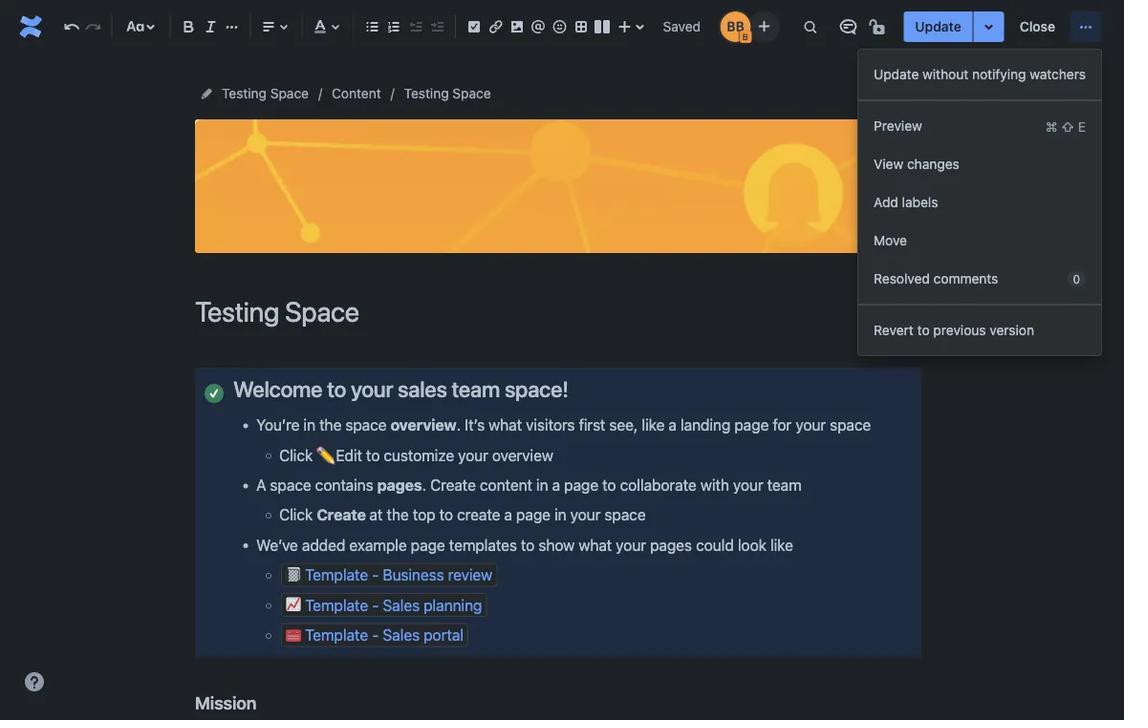 Task type: locate. For each thing, give the bounding box(es) containing it.
testing down indent tab image
[[404, 86, 449, 101]]

1 vertical spatial -
[[372, 596, 379, 615]]

a right the create
[[504, 506, 512, 524]]

redo ⌘⇧z image
[[82, 15, 105, 38]]

edit
[[336, 446, 362, 464]]

:toolbox: image
[[286, 627, 301, 642], [286, 627, 301, 642]]

comment icon image
[[837, 15, 860, 38]]

like right look
[[770, 536, 793, 554]]

1 sales from the top
[[383, 596, 420, 615]]

template - business review
[[305, 566, 492, 585]]

overview
[[391, 416, 457, 434], [492, 446, 553, 464]]

1 vertical spatial like
[[770, 536, 793, 554]]

update left without
[[874, 66, 919, 82]]

1 testing space from the left
[[222, 86, 309, 101]]

0 vertical spatial what
[[489, 416, 522, 434]]

0 vertical spatial update
[[915, 19, 961, 34]]

0 vertical spatial the
[[319, 416, 341, 434]]

template - sales planning
[[305, 596, 482, 615]]

with
[[700, 476, 729, 494]]

your
[[351, 377, 393, 402], [796, 416, 826, 434], [458, 446, 488, 464], [733, 476, 763, 494], [570, 506, 601, 524], [616, 536, 646, 554]]

update left header
[[495, 194, 538, 209]]

0 vertical spatial in
[[303, 416, 315, 434]]

1 horizontal spatial like
[[770, 536, 793, 554]]

team down for
[[767, 476, 802, 494]]

2 horizontal spatial in
[[554, 506, 566, 524]]

0 horizontal spatial testing space link
[[222, 82, 309, 105]]

overview up the a space contains pages . create content in a page to collaborate with your team
[[492, 446, 553, 464]]

sales down template - sales planning
[[383, 626, 420, 645]]

1 vertical spatial .
[[422, 476, 426, 494]]

content link
[[332, 82, 381, 105]]

group
[[858, 99, 1101, 304]]

team
[[452, 377, 500, 402], [767, 476, 802, 494]]

move button
[[858, 222, 1101, 260]]

0 vertical spatial -
[[372, 566, 379, 585]]

0 horizontal spatial testing
[[222, 86, 267, 101]]

1 horizontal spatial space
[[452, 86, 491, 101]]

⌘ ⇧ e
[[1046, 118, 1086, 134]]

the
[[319, 416, 341, 434], [387, 506, 409, 524]]

testing space down indent tab image
[[404, 86, 491, 101]]

1 space from the left
[[270, 86, 309, 101]]

template for template - sales planning
[[305, 596, 368, 615]]

1 vertical spatial sales
[[383, 626, 420, 645]]

changes
[[907, 156, 959, 172]]

space
[[345, 416, 387, 434], [830, 416, 871, 434], [270, 476, 311, 494], [604, 506, 646, 524]]

page down top
[[411, 536, 445, 554]]

2 vertical spatial update
[[495, 194, 538, 209]]

page
[[734, 416, 769, 434], [564, 476, 598, 494], [516, 506, 550, 524], [411, 536, 445, 554]]

0 vertical spatial pages
[[377, 476, 422, 494]]

0 horizontal spatial a
[[504, 506, 512, 524]]

0 vertical spatial a
[[668, 416, 677, 434]]

in
[[303, 416, 315, 434], [536, 476, 548, 494], [554, 506, 566, 524]]

Main content area, start typing to enter text. text field
[[195, 368, 921, 721]]

1 horizontal spatial testing space
[[404, 86, 491, 101]]

content
[[332, 86, 381, 101]]

you're in the space overview . it's what visitors first see, like a landing page for your space
[[256, 416, 871, 434]]

:chart_with_upwards_trend: image
[[286, 597, 301, 612], [286, 597, 301, 612]]

.
[[457, 416, 461, 434], [422, 476, 426, 494]]

the right at
[[387, 506, 409, 524]]

sales
[[398, 377, 447, 402]]

click ✏️ edit to customize your overview
[[279, 446, 553, 464]]

update without notifying watchers button
[[858, 55, 1101, 94]]

1 horizontal spatial create
[[430, 476, 476, 494]]

2 vertical spatial a
[[504, 506, 512, 524]]

- down example
[[372, 566, 379, 585]]

in up show
[[554, 506, 566, 524]]

pages left could
[[650, 536, 692, 554]]

space!
[[505, 377, 569, 402]]

1 vertical spatial a
[[552, 476, 560, 494]]

update up without
[[915, 19, 961, 34]]

like
[[642, 416, 665, 434], [770, 536, 793, 554]]

-
[[372, 566, 379, 585], [372, 596, 379, 615], [372, 626, 379, 645]]

a right content
[[552, 476, 560, 494]]

emoji image
[[548, 15, 571, 38]]

space down collaborate at the bottom of the page
[[604, 506, 646, 524]]

:check_mark: image
[[205, 384, 224, 403], [205, 384, 224, 403]]

template up template - sales portal button
[[305, 596, 368, 615]]

no restrictions image
[[867, 15, 890, 38]]

testing space link down indent tab image
[[404, 82, 491, 105]]

0 vertical spatial team
[[452, 377, 500, 402]]

a
[[256, 476, 266, 494]]

:notebook: image
[[286, 567, 301, 582], [286, 567, 301, 582]]

1 template from the top
[[305, 566, 368, 585]]

space
[[270, 86, 309, 101], [452, 86, 491, 101]]

pages down click ✏️ edit to customize your overview
[[377, 476, 422, 494]]

testing space link
[[222, 82, 309, 105], [404, 82, 491, 105]]

business
[[383, 566, 444, 585]]

update
[[915, 19, 961, 34], [874, 66, 919, 82], [495, 194, 538, 209]]

what
[[489, 416, 522, 434], [579, 536, 612, 554]]

1 vertical spatial pages
[[650, 536, 692, 554]]

align left image
[[257, 15, 280, 38]]

a
[[668, 416, 677, 434], [552, 476, 560, 494], [504, 506, 512, 524]]

space left content
[[270, 86, 309, 101]]

0 horizontal spatial .
[[422, 476, 426, 494]]

to
[[917, 323, 930, 338], [327, 377, 346, 402], [366, 446, 380, 464], [602, 476, 616, 494], [439, 506, 453, 524], [521, 536, 535, 554]]

template down added
[[305, 566, 368, 585]]

1 - from the top
[[372, 566, 379, 585]]

a space contains pages . create content in a page to collaborate with your team
[[256, 476, 802, 494]]

outdent ⇧tab image
[[404, 15, 427, 38]]

1 horizontal spatial a
[[552, 476, 560, 494]]

in right you're
[[303, 416, 315, 434]]

view changes button
[[858, 145, 1101, 184]]

confluence image
[[15, 11, 46, 42]]

notifying
[[972, 66, 1026, 82]]

2 testing space link from the left
[[404, 82, 491, 105]]

create
[[430, 476, 476, 494], [317, 506, 366, 524]]

2 click from the top
[[279, 506, 313, 524]]

1 vertical spatial what
[[579, 536, 612, 554]]

see,
[[609, 416, 638, 434]]

space up edit
[[345, 416, 387, 434]]

2 vertical spatial template
[[305, 626, 368, 645]]

sales for planning
[[383, 596, 420, 615]]

⌘
[[1046, 118, 1058, 134]]

template down template - sales planning button
[[305, 626, 368, 645]]

create down contains
[[317, 506, 366, 524]]

1 vertical spatial in
[[536, 476, 548, 494]]

1 horizontal spatial team
[[767, 476, 802, 494]]

template for template - sales portal
[[305, 626, 368, 645]]

a left "landing"
[[668, 416, 677, 434]]

1 vertical spatial team
[[767, 476, 802, 494]]

we've added example page templates to show what your pages could look like
[[256, 536, 793, 554]]

you're
[[256, 416, 300, 434]]

1 horizontal spatial in
[[536, 476, 548, 494]]

what for your
[[579, 536, 612, 554]]

2 testing space from the left
[[404, 86, 491, 101]]

mention image
[[527, 15, 550, 38]]

. left it's
[[457, 416, 461, 434]]

1 vertical spatial click
[[279, 506, 313, 524]]

menu
[[858, 50, 1101, 356]]

more formatting image
[[220, 15, 243, 38]]

testing right move this page image
[[222, 86, 267, 101]]

1 vertical spatial the
[[387, 506, 409, 524]]

italic ⌘i image
[[199, 15, 222, 38]]

- down template - sales planning button
[[372, 626, 379, 645]]

space down the action item "image"
[[452, 86, 491, 101]]

what right it's
[[489, 416, 522, 434]]

0 horizontal spatial what
[[489, 416, 522, 434]]

create
[[457, 506, 500, 524]]

1 horizontal spatial what
[[579, 536, 612, 554]]

click up we've
[[279, 506, 313, 524]]

page left for
[[734, 416, 769, 434]]

1 vertical spatial overview
[[492, 446, 553, 464]]

the up ✏️
[[319, 416, 341, 434]]

e
[[1078, 118, 1086, 134]]

- for planning
[[372, 596, 379, 615]]

team up it's
[[452, 377, 500, 402]]

update for update header image
[[495, 194, 538, 209]]

0 vertical spatial overview
[[391, 416, 457, 434]]

0 horizontal spatial like
[[642, 416, 665, 434]]

1 vertical spatial create
[[317, 506, 366, 524]]

show
[[539, 536, 575, 554]]

watchers
[[1030, 66, 1086, 82]]

create up click create at the top to create a page in your space
[[430, 476, 476, 494]]

contains
[[315, 476, 373, 494]]

0 vertical spatial create
[[430, 476, 476, 494]]

version
[[990, 323, 1034, 338]]

action item image
[[463, 15, 486, 38]]

we've
[[256, 536, 298, 554]]

1 vertical spatial template
[[305, 596, 368, 615]]

2 vertical spatial in
[[554, 506, 566, 524]]

0 horizontal spatial team
[[452, 377, 500, 402]]

0 horizontal spatial testing space
[[222, 86, 309, 101]]

pages
[[377, 476, 422, 494], [650, 536, 692, 554]]

update inside dropdown button
[[495, 194, 538, 209]]

0 vertical spatial click
[[279, 446, 313, 464]]

update inside menu
[[874, 66, 919, 82]]

look
[[738, 536, 766, 554]]

overview up customize
[[391, 416, 457, 434]]

2 vertical spatial -
[[372, 626, 379, 645]]

0 horizontal spatial pages
[[377, 476, 422, 494]]

2 sales from the top
[[383, 626, 420, 645]]

click left ✏️
[[279, 446, 313, 464]]

to right top
[[439, 506, 453, 524]]

1 horizontal spatial testing
[[404, 86, 449, 101]]

0 horizontal spatial create
[[317, 506, 366, 524]]

- for portal
[[372, 626, 379, 645]]

template - sales portal button
[[281, 624, 468, 647]]

testing space right move this page image
[[222, 86, 309, 101]]

to inside button
[[917, 323, 930, 338]]

in right content
[[536, 476, 548, 494]]

sales
[[383, 596, 420, 615], [383, 626, 420, 645]]

2 - from the top
[[372, 596, 379, 615]]

1 vertical spatial update
[[874, 66, 919, 82]]

2 horizontal spatial a
[[668, 416, 677, 434]]

1 click from the top
[[279, 446, 313, 464]]

testing space link right move this page image
[[222, 82, 309, 105]]

visitors
[[526, 416, 575, 434]]

testing space
[[222, 86, 309, 101], [404, 86, 491, 101]]

template
[[305, 566, 368, 585], [305, 596, 368, 615], [305, 626, 368, 645]]

0
[[1073, 272, 1080, 286]]

✏️
[[317, 446, 332, 464]]

0 vertical spatial like
[[642, 416, 665, 434]]

like right see,
[[642, 416, 665, 434]]

0 vertical spatial .
[[457, 416, 461, 434]]

. up top
[[422, 476, 426, 494]]

2 template from the top
[[305, 596, 368, 615]]

- up template - sales portal button
[[372, 596, 379, 615]]

1 horizontal spatial testing space link
[[404, 82, 491, 105]]

0 horizontal spatial space
[[270, 86, 309, 101]]

mission
[[195, 693, 257, 713]]

0 vertical spatial template
[[305, 566, 368, 585]]

added
[[302, 536, 345, 554]]

without
[[922, 66, 968, 82]]

what right show
[[579, 536, 612, 554]]

- for review
[[372, 566, 379, 585]]

testing
[[222, 86, 267, 101], [404, 86, 449, 101]]

page down the a space contains pages . create content in a page to collaborate with your team
[[516, 506, 550, 524]]

to right revert
[[917, 323, 930, 338]]

0 vertical spatial sales
[[383, 596, 420, 615]]

3 - from the top
[[372, 626, 379, 645]]

click
[[279, 446, 313, 464], [279, 506, 313, 524]]

3 template from the top
[[305, 626, 368, 645]]

it's
[[465, 416, 485, 434]]

sales down template - business review
[[383, 596, 420, 615]]

to right edit
[[366, 446, 380, 464]]

preview
[[874, 118, 922, 134]]

header
[[541, 194, 583, 209]]

layouts image
[[591, 15, 614, 38]]

resolved
[[874, 271, 930, 287]]

your down collaborate at the bottom of the page
[[616, 536, 646, 554]]



Task type: vqa. For each thing, say whether or not it's contained in the screenshot.
the leftmost Spaces
no



Task type: describe. For each thing, give the bounding box(es) containing it.
table image
[[569, 15, 592, 38]]

close button
[[1008, 11, 1067, 42]]

help image
[[23, 671, 46, 694]]

0 horizontal spatial in
[[303, 416, 315, 434]]

add labels
[[874, 195, 938, 210]]

confluence image
[[15, 11, 46, 42]]

1 horizontal spatial .
[[457, 416, 461, 434]]

menu containing update without notifying watchers
[[858, 50, 1101, 356]]

2 space from the left
[[452, 86, 491, 101]]

link image
[[484, 15, 507, 38]]

customize
[[384, 446, 454, 464]]

text styles image
[[124, 15, 147, 38]]

saved
[[663, 19, 701, 34]]

update for update
[[915, 19, 961, 34]]

image
[[586, 194, 622, 209]]

1 horizontal spatial the
[[387, 506, 409, 524]]

for
[[773, 416, 792, 434]]

template - sales portal
[[305, 626, 464, 645]]

update without notifying watchers
[[874, 66, 1086, 82]]

your up show
[[570, 506, 601, 524]]

revert
[[874, 323, 914, 338]]

move this page image
[[199, 86, 214, 101]]

content
[[480, 476, 532, 494]]

view
[[874, 156, 903, 172]]

your right for
[[796, 416, 826, 434]]

bob builder image
[[720, 11, 751, 42]]

adjust update settings image
[[978, 15, 1000, 38]]

welcome
[[233, 377, 322, 402]]

click for click ✏️ edit to customize your overview
[[279, 446, 313, 464]]

numbered list ⌘⇧7 image
[[382, 15, 405, 38]]

bold ⌘b image
[[178, 15, 200, 38]]

to left collaborate at the bottom of the page
[[602, 476, 616, 494]]

collaborate
[[620, 476, 696, 494]]

what for visitors
[[489, 416, 522, 434]]

click create at the top to create a page in your space
[[279, 506, 646, 524]]

close
[[1020, 19, 1055, 34]]

landing
[[680, 416, 731, 434]]

sales for portal
[[383, 626, 420, 645]]

add image, video, or file image
[[505, 15, 528, 38]]

bullet list ⌘⇧8 image
[[361, 15, 384, 38]]

move
[[874, 233, 907, 249]]

update header image button
[[489, 162, 628, 210]]

first
[[579, 416, 605, 434]]

1 testing space link from the left
[[222, 82, 309, 105]]

your down it's
[[458, 446, 488, 464]]

revert to previous version
[[874, 323, 1034, 338]]

could
[[696, 536, 734, 554]]

review
[[448, 566, 492, 585]]

template - business review button
[[281, 563, 497, 587]]

add labels button
[[858, 184, 1101, 222]]

1 horizontal spatial pages
[[650, 536, 692, 554]]

1 horizontal spatial overview
[[492, 446, 553, 464]]

view changes
[[874, 156, 959, 172]]

make page full-width image
[[893, 82, 916, 105]]

undo ⌘z image
[[60, 15, 83, 38]]

at
[[369, 506, 383, 524]]

comments
[[933, 271, 998, 287]]

previous
[[933, 323, 986, 338]]

0 horizontal spatial the
[[319, 416, 341, 434]]

0 horizontal spatial overview
[[391, 416, 457, 434]]

more image
[[1074, 15, 1097, 38]]

space right for
[[830, 416, 871, 434]]

portal
[[424, 626, 464, 645]]

template - sales planning button
[[281, 594, 487, 617]]

welcome to your sales team space!
[[233, 377, 569, 402]]

space right 'a'
[[270, 476, 311, 494]]

your left sales
[[351, 377, 393, 402]]

group containing preview
[[858, 99, 1101, 304]]

to left show
[[521, 536, 535, 554]]

update for update without notifying watchers
[[874, 66, 919, 82]]

template for template - business review
[[305, 566, 368, 585]]

invite to edit image
[[753, 15, 775, 38]]

update button
[[904, 11, 973, 42]]

resolved comments
[[874, 271, 998, 287]]

example
[[349, 536, 407, 554]]

page down 'first'
[[564, 476, 598, 494]]

labels
[[902, 195, 938, 210]]

⇧
[[1061, 118, 1074, 134]]

top
[[413, 506, 435, 524]]

add
[[874, 195, 898, 210]]

Give this page a title text field
[[195, 296, 921, 328]]

indent tab image
[[425, 15, 448, 38]]

update header image
[[495, 194, 622, 209]]

planning
[[424, 596, 482, 615]]

1 testing from the left
[[222, 86, 267, 101]]

2 testing from the left
[[404, 86, 449, 101]]

revert to previous version button
[[858, 312, 1101, 350]]

to right welcome on the left bottom
[[327, 377, 346, 402]]

your right with
[[733, 476, 763, 494]]

click for click create at the top to create a page in your space
[[279, 506, 313, 524]]

find and replace image
[[798, 15, 821, 38]]

templates
[[449, 536, 517, 554]]



